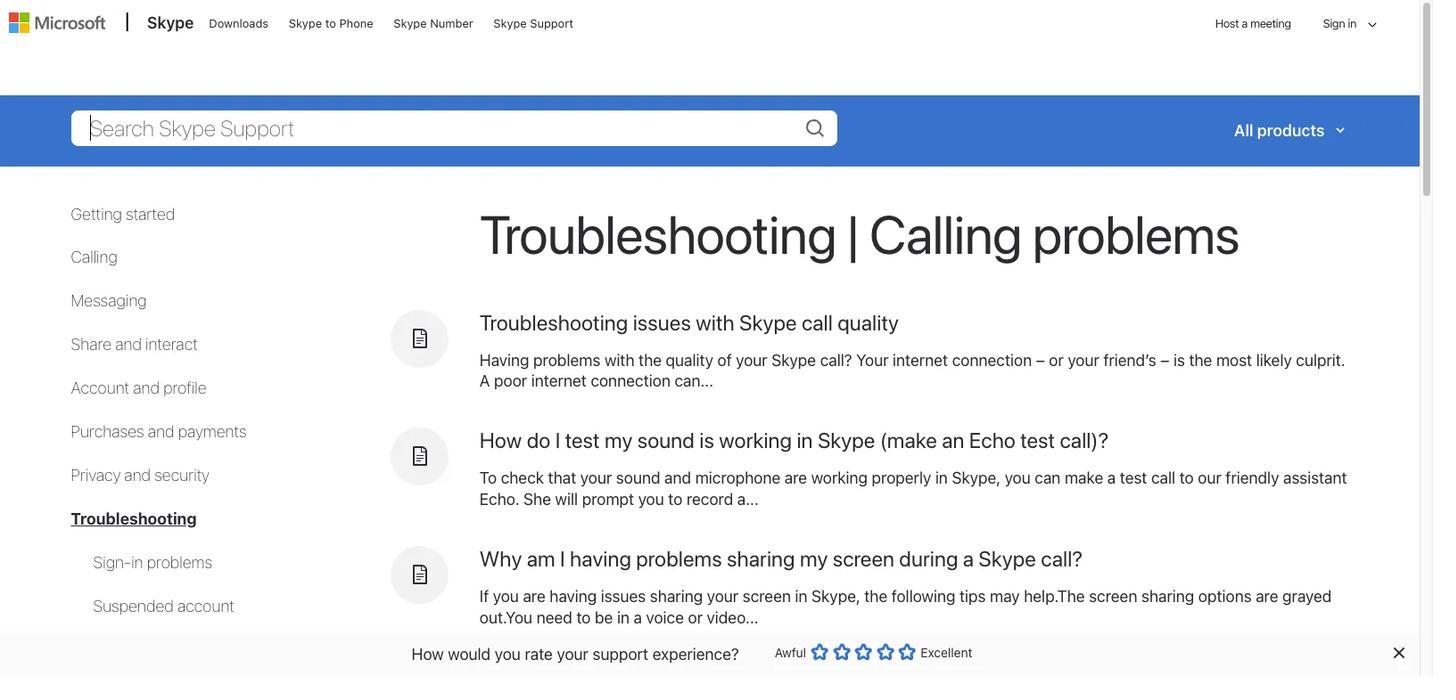 Task type: describe. For each thing, give the bounding box(es) containing it.
the inside if you are having issues sharing your screen in skype, the following tips may help.the screen sharing options are grayed out.you need to be in a voice or video...
[[864, 588, 888, 607]]

is inside having problems with the quality of your skype call? your internet connection – or your friend's – is the most likely culprit. a poor internet connection can...
[[1174, 351, 1185, 370]]

an
[[942, 428, 964, 453]]

share
[[71, 336, 112, 354]]

privacy
[[71, 467, 121, 485]]

in inside to check that your sound and microphone are working properly in skype, you can make a test call to our friendly assistant echo. she will prompt you to record a...
[[935, 469, 948, 488]]

5 option from the left
[[898, 644, 916, 662]]

security
[[154, 467, 209, 485]]

assistant
[[1283, 469, 1347, 488]]

0 horizontal spatial working
[[719, 428, 792, 453]]

messaging
[[71, 292, 147, 311]]

your right the of
[[736, 351, 768, 370]]

menu bar containing host a meeting
[[0, 0, 1420, 94]]

excellent
[[921, 646, 973, 661]]

profile
[[163, 379, 207, 398]]

following
[[892, 588, 956, 607]]

skype number
[[394, 16, 473, 30]]

friendly
[[1226, 469, 1279, 488]]

host a meeting
[[1215, 16, 1291, 30]]

friend's
[[1104, 351, 1157, 370]]

in inside menu bar
[[1348, 16, 1357, 30]]

that
[[548, 469, 576, 488]]

0 horizontal spatial calling
[[71, 248, 118, 267]]

downloads link
[[201, 1, 277, 44]]

to inside 'link'
[[325, 16, 336, 30]]

1 horizontal spatial calling
[[869, 202, 1022, 265]]

troubleshooting issues with skype call quality link
[[480, 310, 899, 335]]

and for profile
[[133, 379, 160, 398]]

0 vertical spatial issues
[[633, 310, 691, 335]]

calling link
[[71, 248, 118, 267]]

account
[[71, 379, 129, 398]]

interact
[[145, 336, 198, 354]]

getting started link
[[71, 205, 175, 223]]

of
[[717, 351, 732, 370]]

and for interact
[[115, 336, 142, 354]]

host
[[1215, 16, 1239, 30]]

skype link
[[138, 1, 199, 49]]

your right rate
[[557, 645, 589, 664]]

am
[[527, 547, 555, 572]]

1 horizontal spatial connection
[[952, 351, 1032, 370]]

and for payments
[[148, 423, 174, 442]]

how do i test my sound is working in skype (make an echo test call)? link
[[480, 428, 1109, 453]]

can...
[[675, 372, 714, 391]]

suspended
[[93, 598, 174, 616]]

how for how do i test my sound is working in skype (make an echo test call)?
[[480, 428, 522, 453]]

skype inside skype number link
[[394, 16, 427, 30]]

phone
[[339, 16, 373, 30]]

during
[[899, 547, 958, 572]]

how do i test my sound is working in skype (make an echo test call)?
[[480, 428, 1109, 453]]

1 horizontal spatial internet
[[893, 351, 948, 370]]

check
[[501, 469, 544, 488]]

0 horizontal spatial test
[[565, 428, 600, 453]]

1 option from the left
[[811, 644, 829, 662]]

skype inside skype support link
[[493, 16, 527, 30]]

1 vertical spatial connection
[[591, 372, 671, 391]]

skype, inside to check that your sound and microphone are working properly in skype, you can make a test call to our friendly assistant echo. she will prompt you to record a...
[[952, 469, 1001, 488]]

skype support link
[[485, 1, 581, 44]]

sign in link
[[1307, 0, 1383, 50]]

voice
[[646, 609, 684, 628]]

i for having
[[560, 547, 565, 572]]

having for problems
[[570, 547, 631, 572]]

2 – from the left
[[1161, 351, 1170, 370]]

with for the
[[605, 351, 635, 370]]

sharing for problems
[[727, 547, 795, 572]]

call? inside having problems with the quality of your skype call? your internet connection – or your friend's – is the most likely culprit. a poor internet connection can...
[[820, 351, 852, 370]]

sharing for issues
[[650, 588, 703, 607]]

started
[[126, 205, 175, 223]]

messaging link
[[71, 292, 147, 311]]

to inside if you are having issues sharing your screen in skype, the following tips may help.the screen sharing options are grayed out.you need to be in a voice or video...
[[576, 609, 591, 628]]

you left can
[[1005, 469, 1031, 488]]

skype to phone link
[[281, 1, 381, 44]]

suspended account link
[[93, 598, 235, 616]]

1 vertical spatial is
[[699, 428, 714, 453]]

account and profile link
[[71, 379, 207, 398]]

you right prompt
[[638, 491, 664, 510]]

troubleshooting for troubleshooting link on the left of the page
[[71, 510, 197, 529]]

why am i having problems sharing my screen during a skype call?
[[480, 547, 1083, 572]]

and for security
[[124, 467, 151, 485]]

suspended account
[[93, 598, 235, 616]]

call inside to check that your sound and microphone are working properly in skype, you can make a test call to our friendly assistant echo. she will prompt you to record a...
[[1151, 469, 1176, 488]]

how would you rate your support experience? list box
[[811, 640, 916, 672]]

how would you rate your support experience?
[[412, 645, 739, 664]]

video...
[[707, 609, 759, 628]]

skype inside 'skype' link
[[147, 13, 194, 32]]

working inside to check that your sound and microphone are working properly in skype, you can make a test call to our friendly assistant echo. she will prompt you to record a...
[[811, 469, 868, 488]]

microphone
[[695, 469, 781, 488]]

microsoft image
[[9, 12, 105, 33]]

skype number link
[[386, 1, 481, 44]]

experience?
[[653, 645, 739, 664]]

would
[[448, 645, 491, 664]]

host a meeting link
[[1201, 1, 1305, 47]]

help.the
[[1024, 588, 1085, 607]]

a inside if you are having issues sharing your screen in skype, the following tips may help.the screen sharing options are grayed out.you need to be in a voice or video...
[[634, 609, 642, 628]]

account and profile
[[71, 379, 207, 398]]

out.you
[[480, 609, 533, 628]]

echo
[[969, 428, 1016, 453]]

skype to phone
[[289, 16, 373, 30]]

most
[[1216, 351, 1252, 370]]

screen for in
[[743, 588, 791, 607]]

meeting
[[1250, 16, 1291, 30]]

echo.
[[480, 491, 520, 510]]

4 option from the left
[[876, 644, 894, 662]]

our
[[1198, 469, 1222, 488]]

share and interact link
[[71, 336, 198, 354]]

your inside to check that your sound and microphone are working properly in skype, you can make a test call to our friendly assistant echo. she will prompt you to record a...
[[580, 469, 612, 488]]

1 – from the left
[[1036, 351, 1045, 370]]

call)?
[[1060, 428, 1109, 453]]

0 horizontal spatial are
[[523, 588, 546, 607]]

options
[[1199, 588, 1252, 607]]

support
[[530, 16, 573, 30]]

poor
[[494, 372, 527, 391]]

make
[[1065, 469, 1103, 488]]

troubleshooting | calling problems
[[480, 202, 1240, 265]]



Task type: vqa. For each thing, say whether or not it's contained in the screenshot.
Phone
yes



Task type: locate. For each thing, give the bounding box(es) containing it.
are down how do i test my sound is working in skype (make an echo test call)? link
[[785, 469, 807, 488]]

0 horizontal spatial or
[[688, 609, 703, 628]]

properly
[[872, 469, 931, 488]]

0 vertical spatial sound
[[637, 428, 695, 453]]

0 vertical spatial troubleshooting
[[480, 202, 837, 265]]

purchases and payments
[[71, 423, 247, 442]]

2 option from the left
[[833, 644, 851, 662]]

1 vertical spatial call
[[1151, 469, 1176, 488]]

connection
[[952, 351, 1032, 370], [591, 372, 671, 391]]

tab list
[[71, 553, 373, 677]]

i right do
[[555, 428, 560, 453]]

and right share
[[115, 336, 142, 354]]

how left do
[[480, 428, 522, 453]]

the down troubleshooting issues with skype call quality
[[639, 351, 662, 370]]

1 horizontal spatial or
[[1049, 351, 1064, 370]]

tab list containing sign-in problems
[[71, 553, 373, 677]]

privacy and security
[[71, 467, 209, 485]]

call? up help.the
[[1041, 547, 1083, 572]]

3 option from the left
[[855, 644, 872, 662]]

awful
[[775, 646, 806, 661]]

sound
[[637, 428, 695, 453], [616, 469, 660, 488]]

1 vertical spatial or
[[688, 609, 703, 628]]

1 vertical spatial skype,
[[812, 588, 860, 607]]

dismiss the survey image
[[1391, 647, 1406, 661]]

if you are having issues sharing your screen in skype, the following tips may help.the screen sharing options are grayed out.you need to be in a voice or video...
[[480, 588, 1332, 628]]

option
[[811, 644, 829, 662], [833, 644, 851, 662], [855, 644, 872, 662], [876, 644, 894, 662], [898, 644, 916, 662]]

you left rate
[[495, 645, 521, 664]]

and up record
[[664, 469, 691, 488]]

can
[[1035, 469, 1061, 488]]

skype, up how would you rate your support experience? list box
[[812, 588, 860, 607]]

and up security
[[148, 423, 174, 442]]

1 horizontal spatial working
[[811, 469, 868, 488]]

your inside if you are having issues sharing your screen in skype, the following tips may help.the screen sharing options are grayed out.you need to be in a voice or video...
[[707, 588, 739, 607]]

and right privacy
[[124, 467, 151, 485]]

0 horizontal spatial call?
[[820, 351, 852, 370]]

1 horizontal spatial how
[[480, 428, 522, 453]]

account
[[177, 598, 235, 616]]

a
[[480, 372, 490, 391]]

sound up prompt
[[616, 469, 660, 488]]

internet right your
[[893, 351, 948, 370]]

0 vertical spatial with
[[696, 310, 735, 335]]

your left "friend's"
[[1068, 351, 1100, 370]]

or inside if you are having issues sharing your screen in skype, the following tips may help.the screen sharing options are grayed out.you need to be in a voice or video...
[[688, 609, 703, 628]]

1 vertical spatial call?
[[1041, 547, 1083, 572]]

sign
[[1323, 16, 1345, 30]]

0 horizontal spatial sharing
[[650, 588, 703, 607]]

with down troubleshooting issues with skype call quality link
[[605, 351, 635, 370]]

to
[[325, 16, 336, 30], [1180, 469, 1194, 488], [668, 491, 683, 510], [576, 609, 591, 628]]

how left the "would"
[[412, 645, 444, 664]]

skype, inside if you are having issues sharing your screen in skype, the following tips may help.the screen sharing options are grayed out.you need to be in a voice or video...
[[812, 588, 860, 607]]

having for issues
[[550, 588, 597, 607]]

2 vertical spatial troubleshooting
[[71, 510, 197, 529]]

rate
[[525, 645, 553, 664]]

to left our
[[1180, 469, 1194, 488]]

why
[[480, 547, 522, 572]]

having problems with the quality of your skype call? your internet connection – or your friend's – is the most likely culprit. a poor internet connection can...
[[480, 351, 1346, 391]]

1 vertical spatial internet
[[531, 372, 587, 391]]

2 horizontal spatial the
[[1189, 351, 1212, 370]]

1 horizontal spatial the
[[864, 588, 888, 607]]

sign in
[[1323, 16, 1357, 30]]

1 horizontal spatial are
[[785, 469, 807, 488]]

2 horizontal spatial are
[[1256, 588, 1278, 607]]

0 horizontal spatial –
[[1036, 351, 1045, 370]]

having
[[480, 351, 529, 370]]

is right "friend's"
[[1174, 351, 1185, 370]]

1 horizontal spatial call?
[[1041, 547, 1083, 572]]

need
[[537, 609, 572, 628]]

will
[[555, 491, 578, 510]]

your up prompt
[[580, 469, 612, 488]]

0 vertical spatial or
[[1049, 351, 1064, 370]]

1 vertical spatial having
[[550, 588, 597, 607]]

quality up can... at the left bottom of page
[[666, 351, 713, 370]]

0 vertical spatial i
[[555, 428, 560, 453]]

the left most
[[1189, 351, 1212, 370]]

working down how do i test my sound is working in skype (make an echo test call)?
[[811, 469, 868, 488]]

0 vertical spatial quality
[[838, 310, 899, 335]]

working
[[719, 428, 792, 453], [811, 469, 868, 488]]

0 horizontal spatial screen
[[743, 588, 791, 607]]

issues inside if you are having issues sharing your screen in skype, the following tips may help.the screen sharing options are grayed out.you need to be in a voice or video...
[[601, 588, 646, 607]]

problems inside having problems with the quality of your skype call? your internet connection – or your friend's – is the most likely culprit. a poor internet connection can...
[[533, 351, 601, 370]]

1 horizontal spatial skype,
[[952, 469, 1001, 488]]

1 vertical spatial how
[[412, 645, 444, 664]]

connection up echo
[[952, 351, 1032, 370]]

a right make
[[1107, 469, 1116, 488]]

your
[[856, 351, 889, 370]]

screen for during
[[833, 547, 895, 572]]

call? left your
[[820, 351, 852, 370]]

with for skype
[[696, 310, 735, 335]]

Search Skype Support text field
[[71, 110, 838, 146]]

0 horizontal spatial skype,
[[812, 588, 860, 607]]

skype, down echo
[[952, 469, 1001, 488]]

sound inside to check that your sound and microphone are working properly in skype, you can make a test call to our friendly assistant echo. she will prompt you to record a...
[[616, 469, 660, 488]]

1 vertical spatial my
[[800, 547, 828, 572]]

sound down can... at the left bottom of page
[[637, 428, 695, 453]]

record
[[687, 491, 733, 510]]

troubleshooting for troubleshooting | calling problems
[[480, 202, 837, 265]]

screen up if you are having issues sharing your screen in skype, the following tips may help.the screen sharing options are grayed out.you need to be in a voice or video...
[[833, 547, 895, 572]]

support
[[593, 645, 649, 664]]

grayed
[[1283, 588, 1332, 607]]

sign-in problems link
[[93, 554, 212, 573]]

skype support
[[493, 16, 573, 30]]

to left be
[[576, 609, 591, 628]]

quality up your
[[838, 310, 899, 335]]

you up out.you
[[493, 588, 519, 607]]

share and interact
[[71, 336, 198, 354]]

culprit.
[[1296, 351, 1346, 370]]

getting
[[71, 205, 122, 223]]

you inside if you are having issues sharing your screen in skype, the following tips may help.the screen sharing options are grayed out.you need to be in a voice or video...
[[493, 588, 519, 607]]

how
[[480, 428, 522, 453], [412, 645, 444, 664]]

or left "friend's"
[[1049, 351, 1064, 370]]

0 horizontal spatial is
[[699, 428, 714, 453]]

1 vertical spatial quality
[[666, 351, 713, 370]]

are left 'grayed' at the bottom of the page
[[1256, 588, 1278, 607]]

0 horizontal spatial the
[[639, 351, 662, 370]]

privacy and security link
[[71, 467, 209, 485]]

0 horizontal spatial internet
[[531, 372, 587, 391]]

purchases and payments link
[[71, 423, 247, 442]]

are up need
[[523, 588, 546, 607]]

the left following
[[864, 588, 888, 607]]

0 vertical spatial is
[[1174, 351, 1185, 370]]

and inside to check that your sound and microphone are working properly in skype, you can make a test call to our friendly assistant echo. she will prompt you to record a...
[[664, 469, 691, 488]]

working up the microphone
[[719, 428, 792, 453]]

connection left can... at the left bottom of page
[[591, 372, 671, 391]]

or right voice on the bottom left of page
[[688, 609, 703, 628]]

0 vertical spatial call
[[802, 310, 833, 335]]

0 vertical spatial call?
[[820, 351, 852, 370]]

0 horizontal spatial my
[[605, 428, 633, 453]]

troubleshooting issues with skype call quality
[[480, 310, 899, 335]]

you
[[1005, 469, 1031, 488], [638, 491, 664, 510], [493, 588, 519, 607], [495, 645, 521, 664]]

1 vertical spatial with
[[605, 351, 635, 370]]

getting started
[[71, 205, 175, 223]]

|
[[847, 202, 859, 265]]

skype inside having problems with the quality of your skype call? your internet connection – or your friend's – is the most likely culprit. a poor internet connection can...
[[772, 351, 816, 370]]

1 horizontal spatial test
[[1020, 428, 1055, 453]]

with inside having problems with the quality of your skype call? your internet connection – or your friend's – is the most likely culprit. a poor internet connection can...
[[605, 351, 635, 370]]

a left voice on the bottom left of page
[[634, 609, 642, 628]]

screen up "video..."
[[743, 588, 791, 607]]

test inside to check that your sound and microphone are working properly in skype, you can make a test call to our friendly assistant echo. she will prompt you to record a...
[[1120, 469, 1147, 488]]

having up need
[[550, 588, 597, 607]]

1 horizontal spatial screen
[[833, 547, 895, 572]]

i right the am
[[560, 547, 565, 572]]

a inside menu bar
[[1242, 16, 1248, 30]]

and
[[115, 336, 142, 354], [133, 379, 160, 398], [148, 423, 174, 442], [124, 467, 151, 485], [664, 469, 691, 488]]

sign-
[[93, 554, 131, 573]]

sharing up voice on the bottom left of page
[[650, 588, 703, 607]]

be
[[595, 609, 613, 628]]

0 vertical spatial my
[[605, 428, 633, 453]]

a inside to check that your sound and microphone are working properly in skype, you can make a test call to our friendly assistant echo. she will prompt you to record a...
[[1107, 469, 1116, 488]]

1 vertical spatial troubleshooting
[[480, 310, 628, 335]]

why am i having problems sharing my screen during a skype call? link
[[480, 547, 1083, 572]]

skype inside "skype to phone" 'link'
[[289, 16, 322, 30]]

1 horizontal spatial quality
[[838, 310, 899, 335]]

1 horizontal spatial is
[[1174, 351, 1185, 370]]

having
[[570, 547, 631, 572], [550, 588, 597, 607]]

0 horizontal spatial how
[[412, 645, 444, 664]]

issues up be
[[601, 588, 646, 607]]

0 horizontal spatial with
[[605, 351, 635, 370]]

1 vertical spatial i
[[560, 547, 565, 572]]

quality inside having problems with the quality of your skype call? your internet connection – or your friend's – is the most likely culprit. a poor internet connection can...
[[666, 351, 713, 370]]

test right make
[[1120, 469, 1147, 488]]

1 horizontal spatial sharing
[[727, 547, 795, 572]]

0 vertical spatial internet
[[893, 351, 948, 370]]

2 horizontal spatial sharing
[[1142, 588, 1194, 607]]

0 vertical spatial how
[[480, 428, 522, 453]]

number
[[430, 16, 473, 30]]

in
[[1348, 16, 1357, 30], [797, 428, 813, 453], [935, 469, 948, 488], [131, 554, 143, 573], [795, 588, 808, 607], [617, 609, 630, 628]]

a right host
[[1242, 16, 1248, 30]]

troubleshooting link
[[71, 510, 197, 529]]

issues up can... at the left bottom of page
[[633, 310, 691, 335]]

1 horizontal spatial with
[[696, 310, 735, 335]]

1 horizontal spatial call
[[1151, 469, 1176, 488]]

having up be
[[570, 547, 631, 572]]

purchases
[[71, 423, 144, 442]]

to left record
[[668, 491, 683, 510]]

screen right help.the
[[1089, 588, 1137, 607]]

0 vertical spatial connection
[[952, 351, 1032, 370]]

1 horizontal spatial my
[[800, 547, 828, 572]]

problems
[[1033, 202, 1240, 265], [533, 351, 601, 370], [636, 547, 722, 572], [147, 554, 212, 573]]

call?
[[820, 351, 852, 370], [1041, 547, 1083, 572]]

0 horizontal spatial call
[[802, 310, 833, 335]]

in inside tab list
[[131, 554, 143, 573]]

having inside if you are having issues sharing your screen in skype, the following tips may help.the screen sharing options are grayed out.you need to be in a voice or video...
[[550, 588, 597, 607]]

your
[[736, 351, 768, 370], [1068, 351, 1100, 370], [580, 469, 612, 488], [707, 588, 739, 607], [557, 645, 589, 664]]

is up the microphone
[[699, 428, 714, 453]]

or
[[1049, 351, 1064, 370], [688, 609, 703, 628]]

my
[[605, 428, 633, 453], [800, 547, 828, 572]]

likely
[[1256, 351, 1292, 370]]

with
[[696, 310, 735, 335], [605, 351, 635, 370]]

2 horizontal spatial screen
[[1089, 588, 1137, 607]]

or inside having problems with the quality of your skype call? your internet connection – or your friend's – is the most likely culprit. a poor internet connection can...
[[1049, 351, 1064, 370]]

0 horizontal spatial connection
[[591, 372, 671, 391]]

do
[[527, 428, 551, 453]]

0 vertical spatial skype,
[[952, 469, 1001, 488]]

sharing left options
[[1142, 588, 1194, 607]]

tips
[[960, 588, 986, 607]]

payments
[[178, 423, 247, 442]]

are inside to check that your sound and microphone are working properly in skype, you can make a test call to our friendly assistant echo. she will prompt you to record a...
[[785, 469, 807, 488]]

with up the of
[[696, 310, 735, 335]]

2 horizontal spatial test
[[1120, 469, 1147, 488]]

i for test
[[555, 428, 560, 453]]

0 vertical spatial working
[[719, 428, 792, 453]]

sharing
[[727, 547, 795, 572], [650, 588, 703, 607], [1142, 588, 1194, 607]]

test up can
[[1020, 428, 1055, 453]]

test up that
[[565, 428, 600, 453]]

prompt
[[582, 491, 634, 510]]

1 vertical spatial issues
[[601, 588, 646, 607]]

sign-in problems
[[93, 554, 212, 573]]

1 vertical spatial sound
[[616, 469, 660, 488]]

i
[[555, 428, 560, 453], [560, 547, 565, 572]]

menu bar
[[0, 0, 1420, 94]]

0 horizontal spatial quality
[[666, 351, 713, 370]]

how for how would you rate your support experience?
[[412, 645, 444, 664]]

1 vertical spatial working
[[811, 469, 868, 488]]

your up "video..."
[[707, 588, 739, 607]]

troubleshooting for troubleshooting issues with skype call quality
[[480, 310, 628, 335]]

to check that your sound and microphone are working properly in skype, you can make a test call to our friendly assistant echo. she will prompt you to record a...
[[480, 469, 1347, 510]]

a...
[[737, 491, 759, 510]]

sharing down a...
[[727, 547, 795, 572]]

a up tips
[[963, 547, 974, 572]]

to left phone
[[325, 16, 336, 30]]

is
[[1174, 351, 1185, 370], [699, 428, 714, 453]]

test
[[565, 428, 600, 453], [1020, 428, 1055, 453], [1120, 469, 1147, 488]]

0 vertical spatial having
[[570, 547, 631, 572]]

downloads
[[209, 16, 269, 30]]

if
[[480, 588, 489, 607]]

skype,
[[952, 469, 1001, 488], [812, 588, 860, 607]]

troubleshooting
[[480, 202, 837, 265], [480, 310, 628, 335], [71, 510, 197, 529]]

1 horizontal spatial –
[[1161, 351, 1170, 370]]

and left 'profile'
[[133, 379, 160, 398]]

to
[[480, 469, 497, 488]]

internet right the poor
[[531, 372, 587, 391]]



